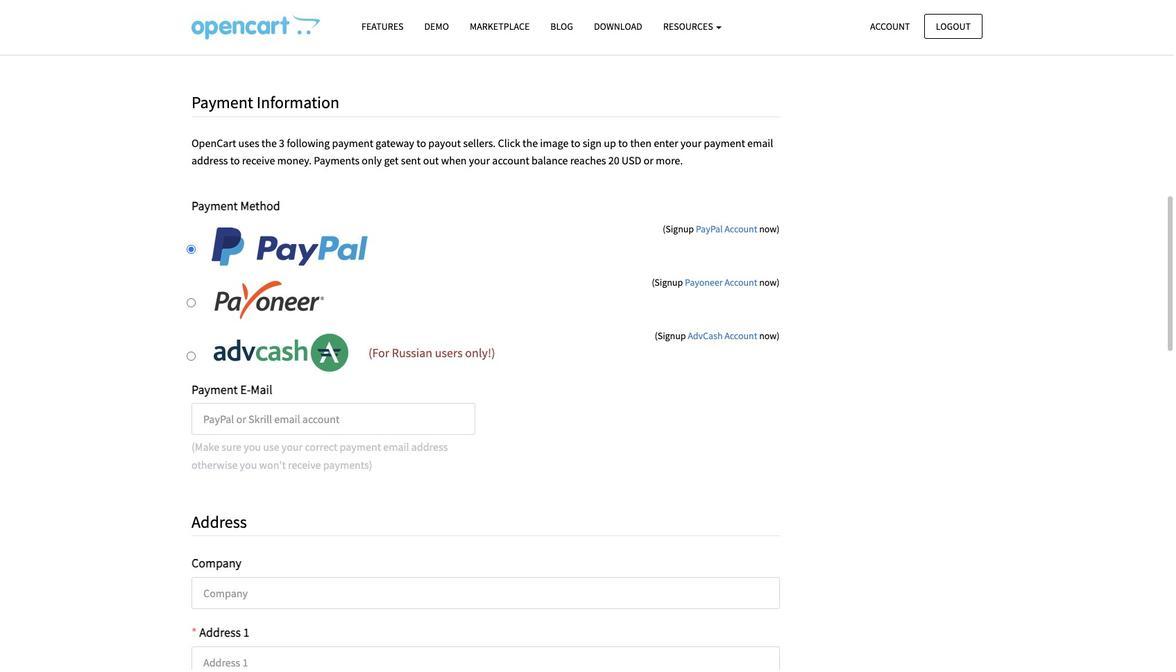 Task type: describe. For each thing, give the bounding box(es) containing it.
use
[[263, 441, 280, 454]]

(signup for (signup paypal account now)
[[663, 223, 694, 235]]

payment inside (make sure you use your correct payment email address otherwise you won't receive payments)
[[340, 441, 381, 454]]

payments)
[[323, 458, 373, 472]]

sent
[[401, 154, 421, 167]]

now) for (signup paypal account now)
[[760, 223, 780, 235]]

then
[[631, 136, 652, 150]]

correct
[[305, 441, 338, 454]]

(make sure you use your correct payment email address otherwise you won't receive payments)
[[192, 441, 448, 472]]

sellers.
[[463, 136, 496, 150]]

opencart
[[192, 136, 236, 150]]

out
[[423, 154, 439, 167]]

20
[[609, 154, 620, 167]]

receive inside (make sure you use your correct payment email address otherwise you won't receive payments)
[[288, 458, 321, 472]]

payment for payment method
[[192, 198, 238, 214]]

email inside (make sure you use your correct payment email address otherwise you won't receive payments)
[[384, 441, 409, 454]]

account
[[493, 154, 530, 167]]

when
[[441, 154, 467, 167]]

(signup for (signup advcash account now)
[[655, 330, 686, 342]]

blog link
[[540, 15, 584, 39]]

1 vertical spatial you
[[240, 458, 257, 472]]

(signup advcash account now)
[[655, 330, 780, 342]]

(make
[[192, 441, 220, 454]]

information
[[257, 92, 340, 113]]

1 vertical spatial your
[[469, 154, 490, 167]]

money.
[[277, 154, 312, 167]]

now) for (signup advcash account now)
[[760, 330, 780, 342]]

e-
[[240, 382, 251, 398]]

address inside opencart uses the 3 following payment gateway to payout sellers. click the image to sign up to then enter your payment email address to receive money. payments only get sent out when your account balance reaches 20 usd or more.
[[192, 154, 228, 167]]

more.
[[656, 154, 683, 167]]

seller account image
[[192, 15, 320, 40]]

enter
[[654, 136, 679, 150]]

payoneer account link
[[685, 276, 758, 289]]

logout link
[[925, 14, 983, 39]]

email inside opencart uses the 3 following payment gateway to payout sellers. click the image to sign up to then enter your payment email address to receive money. payments only get sent out when your account balance reaches 20 usd or more.
[[748, 136, 774, 150]]

or
[[644, 154, 654, 167]]

advcash image
[[211, 334, 369, 373]]

payment for payment e-mail
[[192, 382, 238, 398]]

(signup paypal account now)
[[663, 223, 780, 235]]

method
[[240, 198, 280, 214]]

usd
[[622, 154, 642, 167]]

up
[[604, 136, 617, 150]]

payment information
[[192, 92, 340, 113]]

paypal image
[[211, 227, 369, 266]]

payment e-mail
[[192, 382, 273, 398]]

to down "uses"
[[230, 154, 240, 167]]

features
[[362, 20, 404, 33]]

2 the from the left
[[523, 136, 538, 150]]

demo
[[425, 20, 449, 33]]

0 vertical spatial your
[[681, 136, 702, 150]]

1
[[243, 625, 250, 641]]

to right up
[[619, 136, 628, 150]]

advcash account link
[[688, 330, 758, 342]]



Task type: vqa. For each thing, say whether or not it's contained in the screenshot.
& to the left
no



Task type: locate. For each thing, give the bounding box(es) containing it.
0 vertical spatial address
[[192, 154, 228, 167]]

russian
[[392, 345, 433, 361]]

balance
[[532, 154, 568, 167]]

now) right 'paypal account' link
[[760, 223, 780, 235]]

account for (signup paypal account now)
[[725, 223, 758, 235]]

now) for (signup payoneer account now)
[[760, 276, 780, 289]]

address for address 1
[[199, 625, 241, 641]]

gateway
[[376, 136, 415, 150]]

(signup left payoneer
[[652, 276, 683, 289]]

1 horizontal spatial receive
[[288, 458, 321, 472]]

1 horizontal spatial your
[[469, 154, 490, 167]]

address
[[192, 154, 228, 167], [412, 441, 448, 454]]

1 horizontal spatial address
[[412, 441, 448, 454]]

2 horizontal spatial your
[[681, 136, 702, 150]]

None radio
[[187, 298, 196, 307], [187, 352, 196, 361], [187, 298, 196, 307], [187, 352, 196, 361]]

marketplace
[[470, 20, 530, 33]]

you
[[244, 441, 261, 454], [240, 458, 257, 472]]

your down sellers.
[[469, 154, 490, 167]]

(for russian users only!)
[[369, 345, 496, 361]]

only
[[362, 154, 382, 167]]

receive inside opencart uses the 3 following payment gateway to payout sellers. click the image to sign up to then enter your payment email address to receive money. payments only get sent out when your account balance reaches 20 usd or more.
[[242, 154, 275, 167]]

sure
[[222, 441, 242, 454]]

0 vertical spatial payment
[[192, 92, 253, 113]]

0 horizontal spatial your
[[282, 441, 303, 454]]

payment up payments)
[[340, 441, 381, 454]]

account right paypal
[[725, 223, 758, 235]]

reaches
[[571, 154, 607, 167]]

account for (signup payoneer account now)
[[725, 276, 758, 289]]

Address 1 text field
[[192, 647, 780, 671]]

account right advcash
[[725, 330, 758, 342]]

advcash
[[688, 330, 723, 342]]

logout
[[937, 20, 971, 32]]

company
[[192, 556, 242, 572]]

0 horizontal spatial email
[[384, 441, 409, 454]]

1 vertical spatial receive
[[288, 458, 321, 472]]

receive down "uses"
[[242, 154, 275, 167]]

account left logout
[[871, 20, 911, 32]]

address
[[192, 512, 247, 533], [199, 625, 241, 641]]

1 horizontal spatial email
[[748, 136, 774, 150]]

won't
[[259, 458, 286, 472]]

2 now) from the top
[[760, 276, 780, 289]]

2 vertical spatial your
[[282, 441, 303, 454]]

to left "sign"
[[571, 136, 581, 150]]

3 payment from the top
[[192, 382, 238, 398]]

address inside (make sure you use your correct payment email address otherwise you won't receive payments)
[[412, 441, 448, 454]]

mail
[[251, 382, 273, 398]]

payout
[[429, 136, 461, 150]]

0 horizontal spatial address
[[192, 154, 228, 167]]

receive
[[242, 154, 275, 167], [288, 458, 321, 472]]

your
[[681, 136, 702, 150], [469, 154, 490, 167], [282, 441, 303, 454]]

3
[[279, 136, 285, 150]]

resources
[[664, 20, 716, 33]]

address up company
[[192, 512, 247, 533]]

2 vertical spatial (signup
[[655, 330, 686, 342]]

otherwise
[[192, 458, 238, 472]]

payment
[[192, 92, 253, 113], [192, 198, 238, 214], [192, 382, 238, 398]]

account for (signup advcash account now)
[[725, 330, 758, 342]]

payment up opencart
[[192, 92, 253, 113]]

address for address
[[192, 512, 247, 533]]

payment left method
[[192, 198, 238, 214]]

payment for payment information
[[192, 92, 253, 113]]

now) right payoneer account link
[[760, 276, 780, 289]]

payment left e-
[[192, 382, 238, 398]]

your right use
[[282, 441, 303, 454]]

1 vertical spatial email
[[384, 441, 409, 454]]

payoneer
[[685, 276, 723, 289]]

payment
[[332, 136, 374, 150], [704, 136, 746, 150], [340, 441, 381, 454]]

0 vertical spatial email
[[748, 136, 774, 150]]

your right enter
[[681, 136, 702, 150]]

Payment E-Mail text field
[[192, 404, 475, 436]]

the
[[262, 136, 277, 150], [523, 136, 538, 150]]

address 1
[[199, 625, 250, 641]]

(signup payoneer account now)
[[652, 276, 780, 289]]

2 vertical spatial payment
[[192, 382, 238, 398]]

your inside (make sure you use your correct payment email address otherwise you won't receive payments)
[[282, 441, 303, 454]]

features link
[[351, 15, 414, 39]]

blog
[[551, 20, 574, 33]]

payments
[[314, 154, 360, 167]]

you left use
[[244, 441, 261, 454]]

resources link
[[653, 15, 733, 39]]

0 horizontal spatial the
[[262, 136, 277, 150]]

payment method
[[192, 198, 280, 214]]

1 payment from the top
[[192, 92, 253, 113]]

1 horizontal spatial the
[[523, 136, 538, 150]]

0 horizontal spatial receive
[[242, 154, 275, 167]]

get
[[384, 154, 399, 167]]

email
[[748, 136, 774, 150], [384, 441, 409, 454]]

1 vertical spatial address
[[199, 625, 241, 641]]

the left 3
[[262, 136, 277, 150]]

uses
[[239, 136, 259, 150]]

(signup
[[663, 223, 694, 235], [652, 276, 683, 289], [655, 330, 686, 342]]

None radio
[[187, 245, 196, 254]]

account right payoneer
[[725, 276, 758, 289]]

2 vertical spatial now)
[[760, 330, 780, 342]]

receive down correct
[[288, 458, 321, 472]]

you left won't
[[240, 458, 257, 472]]

Company text field
[[192, 578, 780, 610]]

marketplace link
[[460, 15, 540, 39]]

paypal account link
[[696, 223, 758, 235]]

image
[[540, 136, 569, 150]]

1 vertical spatial (signup
[[652, 276, 683, 289]]

address left the 1
[[199, 625, 241, 641]]

payment up payments
[[332, 136, 374, 150]]

opencart uses the 3 following payment gateway to payout sellers. click the image to sign up to then enter your payment email address to receive money. payments only get sent out when your account balance reaches 20 usd or more.
[[192, 136, 774, 167]]

1 the from the left
[[262, 136, 277, 150]]

Web Site text field
[[192, 16, 475, 48]]

(for
[[369, 345, 390, 361]]

0 vertical spatial address
[[192, 512, 247, 533]]

(signup left paypal
[[663, 223, 694, 235]]

following
[[287, 136, 330, 150]]

0 vertical spatial you
[[244, 441, 261, 454]]

(signup left advcash
[[655, 330, 686, 342]]

sign
[[583, 136, 602, 150]]

0 vertical spatial receive
[[242, 154, 275, 167]]

only!)
[[465, 345, 496, 361]]

1 vertical spatial payment
[[192, 198, 238, 214]]

0 vertical spatial (signup
[[663, 223, 694, 235]]

1 vertical spatial address
[[412, 441, 448, 454]]

now)
[[760, 223, 780, 235], [760, 276, 780, 289], [760, 330, 780, 342]]

1 vertical spatial now)
[[760, 276, 780, 289]]

to up out
[[417, 136, 426, 150]]

click
[[498, 136, 521, 150]]

account link
[[859, 14, 923, 39]]

3 now) from the top
[[760, 330, 780, 342]]

(signup for (signup payoneer account now)
[[652, 276, 683, 289]]

users
[[435, 345, 463, 361]]

to
[[417, 136, 426, 150], [571, 136, 581, 150], [619, 136, 628, 150], [230, 154, 240, 167]]

0 vertical spatial now)
[[760, 223, 780, 235]]

payment right enter
[[704, 136, 746, 150]]

1 now) from the top
[[760, 223, 780, 235]]

download link
[[584, 15, 653, 39]]

download
[[594, 20, 643, 33]]

payoneer image
[[211, 280, 369, 320]]

the right click
[[523, 136, 538, 150]]

now) right advcash account link
[[760, 330, 780, 342]]

paypal
[[696, 223, 723, 235]]

demo link
[[414, 15, 460, 39]]

2 payment from the top
[[192, 198, 238, 214]]

account
[[871, 20, 911, 32], [725, 223, 758, 235], [725, 276, 758, 289], [725, 330, 758, 342]]



